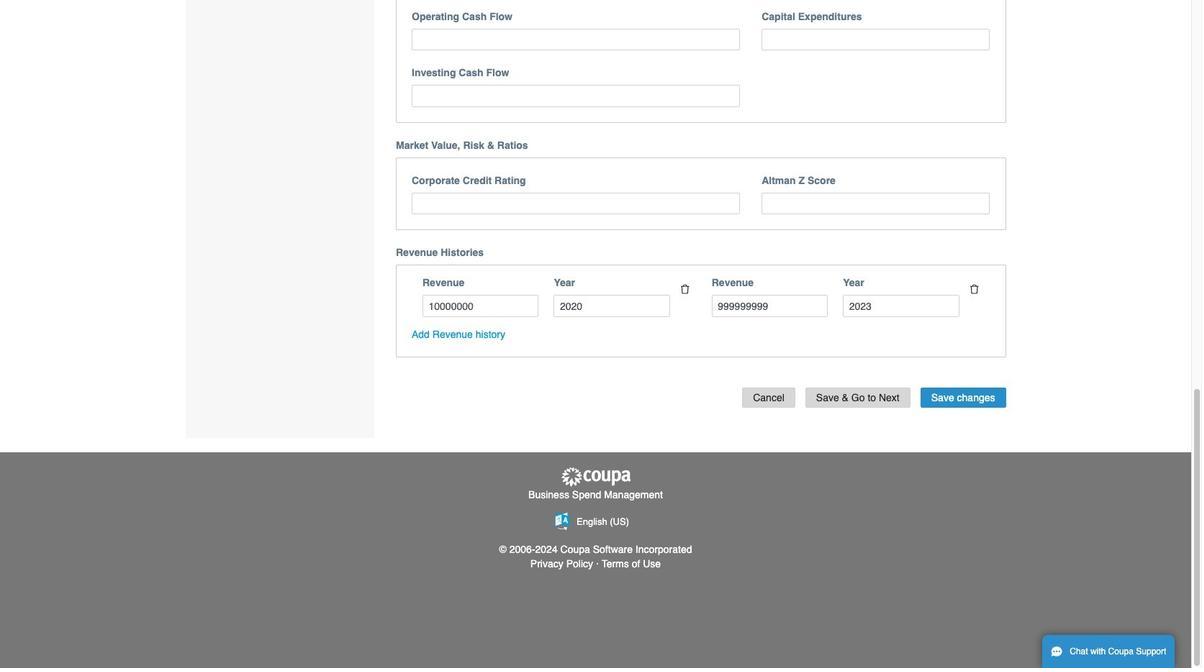 Task type: vqa. For each thing, say whether or not it's contained in the screenshot.
text field
yes



Task type: locate. For each thing, give the bounding box(es) containing it.
coupa supplier portal image
[[560, 468, 632, 488]]

None text field
[[412, 85, 740, 107], [762, 193, 990, 215], [554, 295, 670, 317], [843, 295, 959, 317], [412, 85, 740, 107], [762, 193, 990, 215], [554, 295, 670, 317], [843, 295, 959, 317]]

None text field
[[412, 29, 740, 51], [762, 29, 990, 51], [412, 193, 740, 215], [423, 295, 539, 317], [712, 295, 828, 317], [412, 29, 740, 51], [762, 29, 990, 51], [412, 193, 740, 215], [423, 295, 539, 317], [712, 295, 828, 317]]



